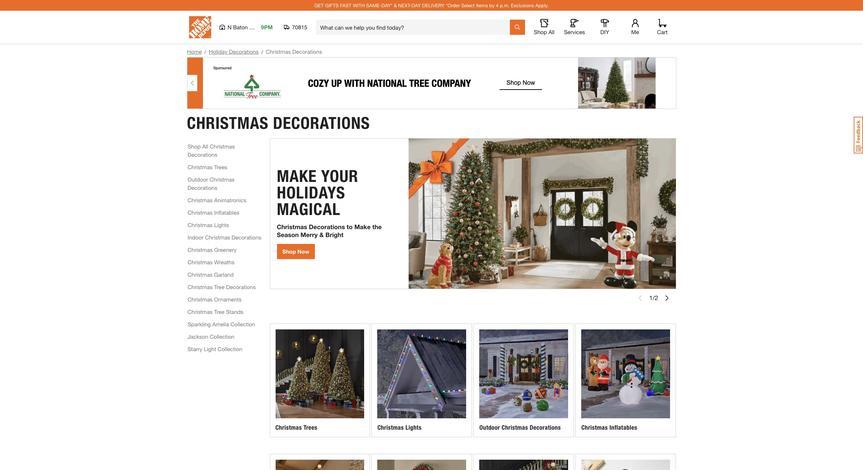 Task type: locate. For each thing, give the bounding box(es) containing it.
0 horizontal spatial trees
[[214, 164, 227, 170]]

christmas animatronics
[[188, 197, 246, 203]]

1 horizontal spatial outdoor christmas decorations
[[480, 424, 561, 431]]

1 vertical spatial christmas trees link
[[270, 324, 370, 437]]

0 vertical spatial christmas trees link
[[188, 163, 227, 171]]

image for christmas animatronics image
[[276, 460, 364, 470]]

0 vertical spatial inflatables
[[214, 209, 239, 216]]

0 horizontal spatial shop
[[188, 143, 201, 149]]

home
[[187, 48, 202, 55]]

1 vertical spatial outdoor christmas decorations
[[480, 424, 561, 431]]

tree
[[214, 283, 225, 290], [214, 308, 225, 315]]

greenery
[[214, 246, 237, 253]]

shop inside 'button'
[[534, 29, 547, 35]]

1 horizontal spatial christmas trees
[[276, 424, 317, 431]]

1 horizontal spatial &
[[394, 2, 397, 8]]

1 vertical spatial all
[[202, 143, 208, 149]]

1 vertical spatial tree
[[214, 308, 225, 315]]

get gifts fast with same-day* & next-day delivery *order select items by 4 p.m. exclusions apply.
[[314, 2, 549, 8]]

image for christmas greenery image
[[378, 460, 466, 470]]

1 horizontal spatial shop
[[282, 248, 296, 255]]

make
[[277, 166, 317, 186], [354, 223, 371, 231]]

tree up amelia
[[214, 308, 225, 315]]

1 horizontal spatial lights
[[406, 424, 422, 431]]

cart
[[657, 29, 668, 35]]

0 horizontal spatial christmas inflatables
[[188, 209, 239, 216]]

gifts
[[325, 2, 339, 8]]

make inside christmas decorations to make the season merry & bright
[[354, 223, 371, 231]]

0 horizontal spatial christmas inflatables link
[[188, 208, 239, 217]]

services button
[[564, 19, 586, 35]]

holiday
[[209, 48, 227, 55]]

p.m.
[[500, 2, 510, 8]]

/ right this is the first slide icon
[[653, 294, 655, 302]]

light
[[204, 346, 216, 352]]

animatronics
[[214, 197, 246, 203]]

get
[[314, 2, 324, 8]]

christmas decorations
[[187, 113, 370, 133]]

make inside "make your holidays magical"
[[277, 166, 317, 186]]

magical
[[277, 199, 340, 219]]

sparkling amelia collection link
[[188, 320, 255, 328]]

merry
[[301, 231, 318, 238]]

me
[[631, 29, 639, 35]]

2 vertical spatial shop
[[282, 248, 296, 255]]

1 horizontal spatial inflatables
[[610, 424, 638, 431]]

ornaments
[[214, 296, 242, 302]]

& inside christmas decorations to make the season merry & bright
[[320, 231, 324, 238]]

0 vertical spatial christmas inflatables
[[188, 209, 239, 216]]

0 horizontal spatial christmas lights link
[[188, 221, 229, 229]]

indoor christmas decorations
[[188, 234, 261, 240]]

christmas trees
[[188, 164, 227, 170], [276, 424, 317, 431]]

0 vertical spatial make
[[277, 166, 317, 186]]

0 horizontal spatial outdoor christmas decorations link
[[188, 175, 262, 192]]

0 vertical spatial trees
[[214, 164, 227, 170]]

/
[[205, 49, 206, 55], [261, 49, 263, 55], [653, 294, 655, 302]]

0 vertical spatial outdoor
[[188, 176, 208, 182]]

christmas greenery link
[[188, 246, 237, 254]]

christmas ornaments
[[188, 296, 242, 302]]

1 vertical spatial christmas lights link
[[372, 324, 472, 437]]

0 horizontal spatial outdoor christmas decorations
[[188, 176, 235, 191]]

diy
[[601, 29, 609, 35]]

lights
[[214, 221, 229, 228], [406, 424, 422, 431]]

tree inside christmas tree decorations link
[[214, 283, 225, 290]]

home / holiday decorations / christmas decorations
[[187, 48, 322, 55]]

1 vertical spatial trees
[[304, 424, 317, 431]]

shop for shop all
[[534, 29, 547, 35]]

decorations inside shop all christmas decorations
[[188, 151, 217, 158]]

1 vertical spatial lights
[[406, 424, 422, 431]]

2 vertical spatial collection
[[218, 346, 242, 352]]

outdoor christmas decorations link for christmas inflatables link to the bottom
[[474, 324, 574, 437]]

jackson
[[188, 333, 208, 340]]

4
[[496, 2, 499, 8]]

collection down sparkling amelia collection link at the left
[[210, 333, 235, 340]]

inflatables
[[214, 209, 239, 216], [610, 424, 638, 431]]

tree for stands
[[214, 308, 225, 315]]

1 vertical spatial outdoor christmas decorations link
[[474, 324, 574, 437]]

1 horizontal spatial make
[[354, 223, 371, 231]]

1 horizontal spatial christmas lights
[[378, 424, 422, 431]]

items
[[476, 2, 488, 8]]

0 horizontal spatial christmas trees link
[[188, 163, 227, 171]]

1 vertical spatial make
[[354, 223, 371, 231]]

shop inside shop all christmas decorations
[[188, 143, 201, 149]]

christmas tree stands
[[188, 308, 243, 315]]

christmas animatronics link
[[188, 196, 246, 204]]

1 horizontal spatial christmas inflatables link
[[576, 324, 676, 437]]

christmas tree decorations
[[188, 283, 256, 290]]

starry
[[188, 346, 202, 352]]

christmas lights link
[[188, 221, 229, 229], [372, 324, 472, 437]]

shop for shop now
[[282, 248, 296, 255]]

2 tree from the top
[[214, 308, 225, 315]]

all inside shop all 'button'
[[549, 29, 555, 35]]

0 horizontal spatial christmas lights
[[188, 221, 229, 228]]

/ down 9pm
[[261, 49, 263, 55]]

image for indoor christmas decorations image
[[480, 460, 568, 470]]

christmas inside shop all christmas decorations
[[210, 143, 235, 149]]

rouge
[[249, 24, 266, 30]]

tree down garland
[[214, 283, 225, 290]]

image for make your holidays magical image
[[409, 138, 676, 289]]

holiday decorations link
[[209, 48, 259, 55]]

amelia
[[212, 321, 229, 327]]

1 horizontal spatial all
[[549, 29, 555, 35]]

0 vertical spatial christmas trees
[[188, 164, 227, 170]]

1 horizontal spatial christmas lights link
[[372, 324, 472, 437]]

& right merry
[[320, 231, 324, 238]]

0 vertical spatial outdoor christmas decorations link
[[188, 175, 262, 192]]

0 vertical spatial outdoor christmas decorations
[[188, 176, 235, 191]]

this is the first slide image
[[638, 295, 643, 301]]

jackson collection link
[[188, 332, 235, 341]]

/ right home
[[205, 49, 206, 55]]

decorations
[[229, 48, 259, 55], [292, 48, 322, 55], [273, 113, 370, 133], [188, 151, 217, 158], [188, 184, 217, 191], [309, 223, 345, 231], [232, 234, 261, 240], [226, 283, 256, 290], [530, 424, 561, 431]]

0 vertical spatial shop
[[534, 29, 547, 35]]

all for shop all
[[549, 29, 555, 35]]

outdoor
[[188, 176, 208, 182], [480, 424, 500, 431]]

2 horizontal spatial /
[[653, 294, 655, 302]]

indoor christmas decorations link
[[188, 233, 261, 241]]

christmas lights
[[188, 221, 229, 228], [378, 424, 422, 431]]

select
[[461, 2, 475, 8]]

fast
[[340, 2, 352, 8]]

starry light collection link
[[188, 345, 242, 353]]

0 vertical spatial christmas lights
[[188, 221, 229, 228]]

1 tree from the top
[[214, 283, 225, 290]]

1 horizontal spatial outdoor
[[480, 424, 500, 431]]

What can we help you find today? search field
[[320, 20, 510, 34]]

0 horizontal spatial all
[[202, 143, 208, 149]]

0 vertical spatial christmas inflatables link
[[188, 208, 239, 217]]

collection
[[231, 321, 255, 327], [210, 333, 235, 340], [218, 346, 242, 352]]

1 vertical spatial shop
[[188, 143, 201, 149]]

0 vertical spatial tree
[[214, 283, 225, 290]]

1 vertical spatial &
[[320, 231, 324, 238]]

0 horizontal spatial &
[[320, 231, 324, 238]]

1 vertical spatial collection
[[210, 333, 235, 340]]

image for christmas trees image
[[276, 329, 364, 418]]

me button
[[624, 19, 646, 35]]

collection right light
[[218, 346, 242, 352]]

your
[[321, 166, 358, 186]]

outdoor christmas decorations
[[188, 176, 235, 191], [480, 424, 561, 431]]

shop all button
[[533, 19, 555, 35]]

christmas inflatables link
[[188, 208, 239, 217], [576, 324, 676, 437]]

& right day*
[[394, 2, 397, 8]]

all inside shop all christmas decorations
[[202, 143, 208, 149]]

with
[[353, 2, 365, 8]]

tree inside christmas tree stands 'link'
[[214, 308, 225, 315]]

0 horizontal spatial lights
[[214, 221, 229, 228]]

christmas trees link
[[188, 163, 227, 171], [270, 324, 370, 437]]

christmas
[[266, 48, 291, 55], [187, 113, 269, 133], [210, 143, 235, 149], [188, 164, 213, 170], [210, 176, 235, 182], [188, 197, 213, 203], [188, 209, 213, 216], [188, 221, 213, 228], [277, 223, 307, 231], [205, 234, 230, 240], [188, 246, 213, 253], [188, 259, 213, 265], [188, 271, 213, 278], [188, 283, 213, 290], [188, 296, 213, 302], [188, 308, 213, 315], [276, 424, 302, 431], [378, 424, 404, 431], [502, 424, 528, 431], [582, 424, 608, 431]]

christmas greenery
[[188, 246, 237, 253]]

1 vertical spatial christmas lights
[[378, 424, 422, 431]]

1 horizontal spatial /
[[261, 49, 263, 55]]

next slide image
[[665, 295, 670, 301]]

0 vertical spatial collection
[[231, 321, 255, 327]]

1 horizontal spatial outdoor christmas decorations link
[[474, 324, 574, 437]]

0 vertical spatial lights
[[214, 221, 229, 228]]

christmas inside christmas decorations to make the season merry & bright
[[277, 223, 307, 231]]

shop inside "link"
[[282, 248, 296, 255]]

0 horizontal spatial make
[[277, 166, 317, 186]]

0 vertical spatial all
[[549, 29, 555, 35]]

outdoor christmas decorations link
[[188, 175, 262, 192], [474, 324, 574, 437]]

all
[[549, 29, 555, 35], [202, 143, 208, 149]]

services
[[564, 29, 585, 35]]

*order
[[446, 2, 460, 8]]

jackson collection
[[188, 333, 235, 340]]

to
[[347, 223, 353, 231]]

0 horizontal spatial /
[[205, 49, 206, 55]]

/ for 1
[[653, 294, 655, 302]]

2 horizontal spatial shop
[[534, 29, 547, 35]]

exclusions
[[511, 2, 534, 8]]

collection down stands
[[231, 321, 255, 327]]

1 horizontal spatial christmas inflatables
[[582, 424, 638, 431]]

image for christmas tree decorations image
[[582, 460, 670, 470]]



Task type: describe. For each thing, give the bounding box(es) containing it.
0 horizontal spatial outdoor
[[188, 176, 208, 182]]

70815
[[292, 24, 307, 30]]

collection for amelia
[[231, 321, 255, 327]]

season
[[277, 231, 299, 238]]

sparkling amelia collection
[[188, 321, 255, 327]]

apply.
[[536, 2, 549, 8]]

0 vertical spatial &
[[394, 2, 397, 8]]

day
[[412, 2, 421, 8]]

shop all
[[534, 29, 555, 35]]

1 vertical spatial christmas inflatables link
[[576, 324, 676, 437]]

1 horizontal spatial trees
[[304, 424, 317, 431]]

holidays
[[277, 183, 345, 203]]

shop all christmas decorations link
[[188, 142, 262, 159]]

wreaths
[[214, 259, 234, 265]]

0 vertical spatial christmas lights link
[[188, 221, 229, 229]]

christmas tree stands link
[[188, 308, 243, 316]]

1 vertical spatial inflatables
[[610, 424, 638, 431]]

baton
[[233, 24, 248, 30]]

christmas wreaths link
[[188, 258, 234, 266]]

image for christmas inflatables image
[[582, 329, 670, 418]]

collection for light
[[218, 346, 242, 352]]

delivery
[[422, 2, 445, 8]]

christmas garland
[[188, 271, 234, 278]]

christmas garland link
[[188, 270, 234, 279]]

sparkling
[[188, 321, 211, 327]]

by
[[489, 2, 495, 8]]

n
[[228, 24, 232, 30]]

make your holidays magical
[[277, 166, 358, 219]]

0 horizontal spatial christmas trees
[[188, 164, 227, 170]]

decorations inside christmas decorations to make the season merry & bright
[[309, 223, 345, 231]]

2
[[655, 294, 658, 302]]

cart link
[[655, 19, 670, 35]]

the home depot logo image
[[189, 16, 211, 38]]

shop now
[[282, 248, 309, 255]]

feedback link image
[[854, 116, 863, 154]]

1 vertical spatial outdoor
[[480, 424, 500, 431]]

indoor
[[188, 234, 204, 240]]

9pm
[[261, 24, 273, 30]]

image for christmas lights image
[[378, 329, 466, 418]]

starry light collection
[[188, 346, 242, 352]]

shop now link
[[277, 244, 315, 259]]

outdoor christmas decorations link for christmas animatronics link
[[188, 175, 262, 192]]

1 vertical spatial christmas inflatables
[[582, 424, 638, 431]]

image for outdoor christmas decorations image
[[480, 329, 568, 418]]

stands
[[226, 308, 243, 315]]

1 / 2
[[649, 294, 658, 302]]

christmas inside 'link'
[[188, 308, 213, 315]]

tree for decorations
[[214, 283, 225, 290]]

the
[[372, 223, 382, 231]]

diy button
[[594, 19, 616, 35]]

n baton rouge
[[228, 24, 266, 30]]

/ for home
[[205, 49, 206, 55]]

1 horizontal spatial christmas trees link
[[270, 324, 370, 437]]

christmas decorations to make the season merry & bright
[[277, 223, 382, 238]]

bright
[[326, 231, 344, 238]]

garland
[[214, 271, 234, 278]]

christmas wreaths
[[188, 259, 234, 265]]

christmas ornaments link
[[188, 295, 242, 303]]

0 horizontal spatial inflatables
[[214, 209, 239, 216]]

1
[[649, 294, 653, 302]]

all for shop all christmas decorations
[[202, 143, 208, 149]]

home link
[[187, 48, 202, 55]]

70815 button
[[284, 24, 308, 31]]

day*
[[382, 2, 393, 8]]

shop for shop all christmas decorations
[[188, 143, 201, 149]]

1 vertical spatial christmas trees
[[276, 424, 317, 431]]

christmas inside "link"
[[188, 259, 213, 265]]

same-
[[366, 2, 382, 8]]

next-
[[398, 2, 412, 8]]

shop all christmas decorations
[[188, 143, 235, 158]]

christmas tree decorations link
[[188, 283, 256, 291]]

now
[[298, 248, 309, 255]]



Task type: vqa. For each thing, say whether or not it's contained in the screenshot.
Office
no



